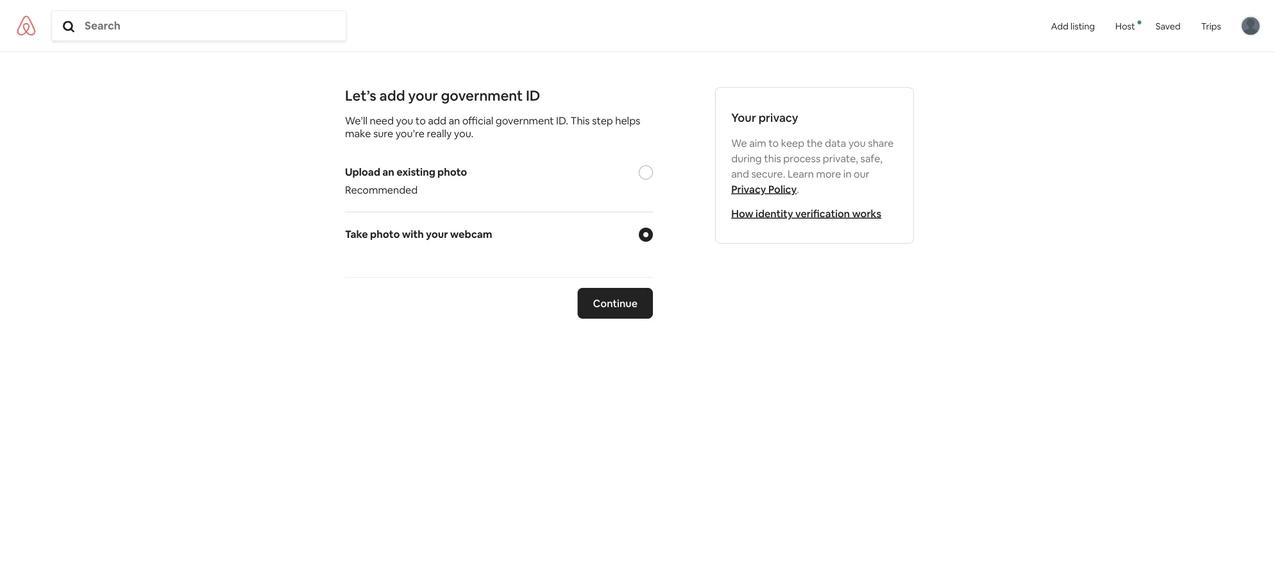 Task type: vqa. For each thing, say whether or not it's contained in the screenshot.
policy
yes



Task type: locate. For each thing, give the bounding box(es) containing it.
1 vertical spatial government
[[496, 114, 554, 127]]

0 horizontal spatial photo
[[370, 228, 400, 241]]

you're
[[396, 127, 425, 140]]

1 vertical spatial you
[[849, 136, 866, 150]]

0 vertical spatial add
[[380, 86, 405, 105]]

an left official
[[449, 114, 460, 127]]

take photo with your webcam
[[345, 228, 493, 241]]

to left really
[[416, 114, 426, 127]]

1 vertical spatial to
[[769, 136, 779, 150]]

0 horizontal spatial to
[[416, 114, 426, 127]]

None search field
[[52, 19, 346, 33]]

your privacy
[[732, 110, 799, 125]]

add down let's add your government id at the left top of page
[[428, 114, 447, 127]]

photo inside upload an existing photo recommended
[[438, 165, 467, 178]]

your
[[408, 86, 438, 105], [426, 228, 448, 241]]

Take photo with your webcam radio
[[639, 228, 653, 242]]

1 horizontal spatial photo
[[438, 165, 467, 178]]

to
[[416, 114, 426, 127], [769, 136, 779, 150]]

0 horizontal spatial you
[[396, 114, 414, 127]]

make
[[345, 127, 371, 140]]

0 horizontal spatial add
[[380, 86, 405, 105]]

webcam
[[450, 228, 493, 241]]

1 vertical spatial add
[[428, 114, 447, 127]]

you.
[[454, 127, 474, 140]]

privacy
[[759, 110, 799, 125]]

how
[[732, 207, 754, 220]]

add up need
[[380, 86, 405, 105]]

add
[[380, 86, 405, 105], [428, 114, 447, 127]]

photo right the existing
[[438, 165, 467, 178]]

sure
[[373, 127, 394, 140]]

you
[[396, 114, 414, 127], [849, 136, 866, 150]]

you right need
[[396, 114, 414, 127]]

to inside the we aim to keep the data you share during this process private, safe, and secure. learn more in our privacy policy .
[[769, 136, 779, 150]]

0 horizontal spatial an
[[383, 165, 395, 178]]

to up this
[[769, 136, 779, 150]]

1 vertical spatial an
[[383, 165, 395, 178]]

and
[[732, 167, 750, 180]]

continue button
[[578, 288, 653, 319]]

learn
[[788, 167, 814, 180]]

step
[[592, 114, 613, 127]]

photo left with
[[370, 228, 400, 241]]

aim
[[750, 136, 767, 150]]

id
[[526, 86, 541, 105]]

need
[[370, 114, 394, 127]]

0 vertical spatial photo
[[438, 165, 467, 178]]

1 horizontal spatial add
[[428, 114, 447, 127]]

0 vertical spatial an
[[449, 114, 460, 127]]

data
[[825, 136, 847, 150]]

government up official
[[441, 86, 523, 105]]

photo
[[438, 165, 467, 178], [370, 228, 400, 241]]

government down "id"
[[496, 114, 554, 127]]

government
[[441, 86, 523, 105], [496, 114, 554, 127]]

privacy
[[732, 183, 767, 196]]

upload
[[345, 165, 381, 178]]

this
[[571, 114, 590, 127]]

an up recommended
[[383, 165, 395, 178]]

1 horizontal spatial to
[[769, 136, 779, 150]]

None radio
[[639, 166, 653, 180]]

an
[[449, 114, 460, 127], [383, 165, 395, 178]]

trips
[[1202, 20, 1222, 32]]

process
[[784, 152, 821, 165]]

you inside we'll need you to add an official government id. this step helps make sure you're really you.
[[396, 114, 414, 127]]

let's
[[345, 86, 377, 105]]

listing
[[1071, 20, 1096, 32]]

policy
[[769, 183, 797, 196]]

this
[[765, 152, 782, 165]]

add listing
[[1052, 20, 1096, 32]]

government inside we'll need you to add an official government id. this step helps make sure you're really you.
[[496, 114, 554, 127]]

with
[[402, 228, 424, 241]]

saved link
[[1146, 0, 1192, 51]]

your up you're
[[408, 86, 438, 105]]

1 horizontal spatial an
[[449, 114, 460, 127]]

0 vertical spatial to
[[416, 114, 426, 127]]

add
[[1052, 20, 1069, 32]]

your right with
[[426, 228, 448, 241]]

0 vertical spatial your
[[408, 86, 438, 105]]

you up safe,
[[849, 136, 866, 150]]

0 vertical spatial you
[[396, 114, 414, 127]]

safe,
[[861, 152, 883, 165]]

1 horizontal spatial you
[[849, 136, 866, 150]]



Task type: describe. For each thing, give the bounding box(es) containing it.
id.
[[557, 114, 569, 127]]

we aim to keep the data you share during this process private, safe, and secure. learn more in our privacy policy .
[[732, 136, 894, 196]]

you inside the we aim to keep the data you share during this process private, safe, and secure. learn more in our privacy policy .
[[849, 136, 866, 150]]

1 vertical spatial your
[[426, 228, 448, 241]]

take
[[345, 228, 368, 241]]

secure.
[[752, 167, 786, 180]]

during
[[732, 152, 762, 165]]

Search text field
[[85, 19, 343, 33]]

works
[[853, 207, 882, 220]]

official
[[463, 114, 494, 127]]

recommended
[[345, 183, 418, 196]]

upload an existing photo recommended
[[345, 165, 467, 196]]

let's add your government id
[[345, 86, 541, 105]]

privacy policy link
[[732, 183, 797, 196]]

0 vertical spatial government
[[441, 86, 523, 105]]

host button
[[1106, 0, 1146, 51]]

trips link
[[1192, 0, 1232, 51]]

add listing link
[[1042, 0, 1106, 51]]

add inside we'll need you to add an official government id. this step helps make sure you're really you.
[[428, 114, 447, 127]]

really
[[427, 127, 452, 140]]

an inside upload an existing photo recommended
[[383, 165, 395, 178]]

an inside we'll need you to add an official government id. this step helps make sure you're really you.
[[449, 114, 460, 127]]

continue
[[593, 297, 638, 310]]

private,
[[823, 152, 859, 165]]

mateo's account image
[[1243, 17, 1260, 35]]

we'll
[[345, 114, 368, 127]]

our
[[854, 167, 870, 180]]

how identity verification works button
[[732, 207, 882, 220]]

saved
[[1156, 20, 1181, 32]]

helps
[[616, 114, 641, 127]]

verification
[[796, 207, 851, 220]]

.
[[797, 183, 800, 196]]

in
[[844, 167, 852, 180]]

existing
[[397, 165, 436, 178]]

share
[[869, 136, 894, 150]]

, has notifications image
[[1138, 21, 1142, 24]]

we
[[732, 136, 747, 150]]

your
[[732, 110, 757, 125]]

we'll need you to add an official government id. this step helps make sure you're really you.
[[345, 114, 641, 140]]

to inside we'll need you to add an official government id. this step helps make sure you're really you.
[[416, 114, 426, 127]]

how identity verification works
[[732, 207, 882, 220]]

host
[[1116, 20, 1136, 32]]

identity
[[756, 207, 794, 220]]

1 vertical spatial photo
[[370, 228, 400, 241]]

more
[[817, 167, 842, 180]]

the
[[807, 136, 823, 150]]

keep
[[782, 136, 805, 150]]



